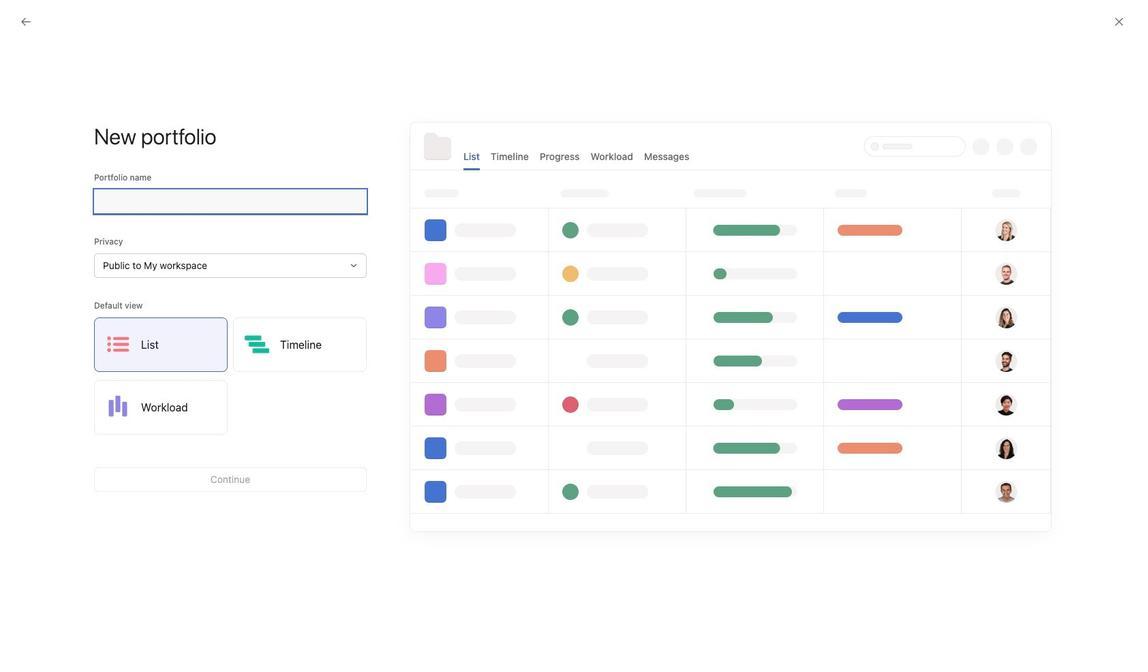 Task type: locate. For each thing, give the bounding box(es) containing it.
hide sidebar image
[[18, 11, 29, 22]]

collapse list for this section: recent portfolios image
[[389, 150, 400, 161]]

None text field
[[94, 190, 367, 214]]

list box
[[412, 5, 739, 27]]

starred element
[[0, 217, 164, 353]]



Task type: vqa. For each thing, say whether or not it's contained in the screenshot.
5️⃣ Fifth: Save time by collaborating in Asana text box at the left of the page
no



Task type: describe. For each thing, give the bounding box(es) containing it.
projects element
[[0, 353, 164, 533]]

james, profile image
[[15, 310, 31, 326]]

close image
[[1114, 16, 1125, 27]]

this is a preview of your portfolio image
[[410, 123, 1051, 532]]

go back image
[[20, 16, 31, 27]]



